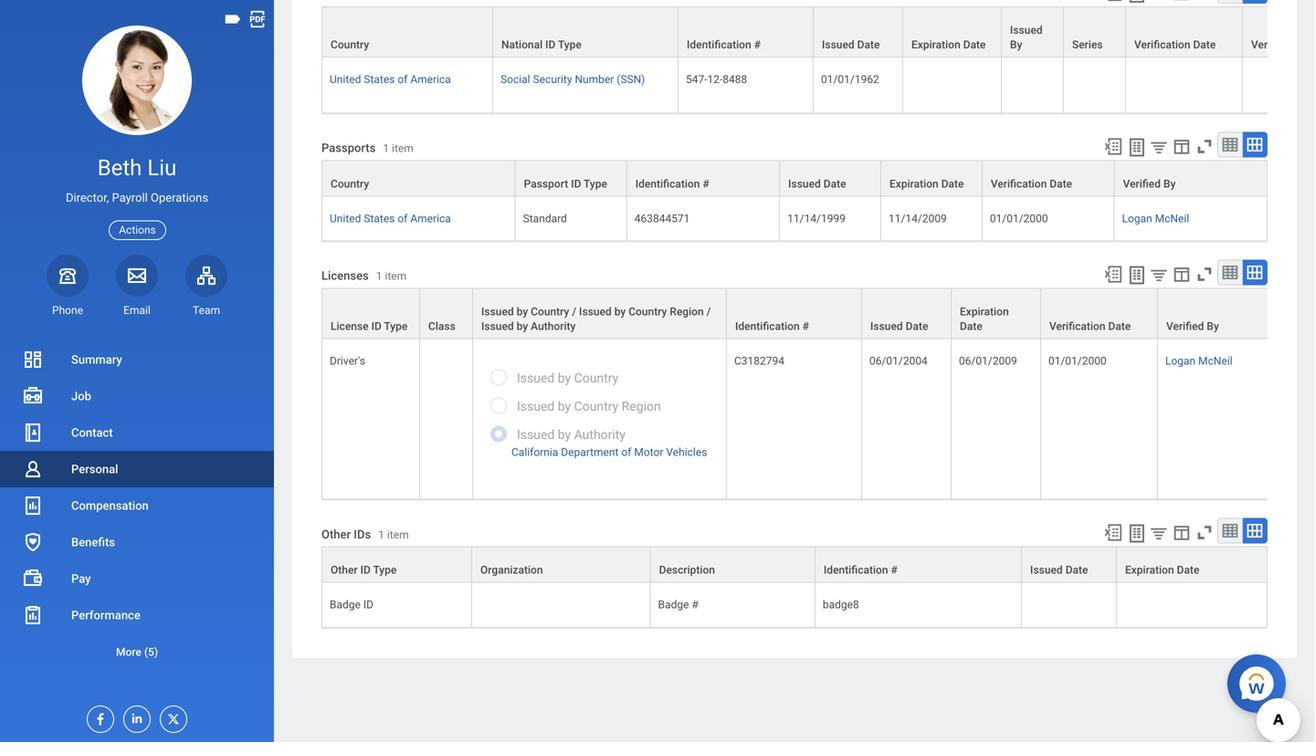 Task type: locate. For each thing, give the bounding box(es) containing it.
issued by authority
[[517, 428, 626, 443]]

0 horizontal spatial verified
[[1123, 178, 1161, 190]]

identification # button up the c3182794
[[727, 289, 861, 338]]

states up licenses 1 item
[[364, 212, 395, 225]]

issued by
[[1010, 24, 1043, 51]]

1 vertical spatial america
[[410, 212, 451, 225]]

verified by
[[1252, 39, 1304, 51], [1123, 178, 1176, 190], [1167, 320, 1219, 333]]

6 row from the top
[[322, 339, 1294, 500]]

table image for 1
[[1221, 263, 1240, 282]]

authority up california department of motor vehicles
[[574, 428, 626, 443]]

id
[[545, 39, 556, 51], [571, 178, 581, 190], [371, 320, 382, 333], [360, 564, 371, 577], [363, 599, 374, 612]]

passport id type button
[[516, 161, 626, 196]]

2 badge from the left
[[658, 599, 689, 612]]

2 vertical spatial verification date button
[[1041, 289, 1157, 338]]

united states of america link down country column header
[[330, 70, 451, 86]]

organization button
[[472, 548, 650, 583]]

team beth liu element
[[185, 303, 227, 318]]

verification date button for bottommost verification date "column header"
[[1041, 289, 1157, 338]]

0 vertical spatial logan
[[1122, 212, 1153, 225]]

2 states from the top
[[364, 212, 395, 225]]

1 vertical spatial verification date button
[[983, 161, 1114, 196]]

identification # up the 547-12-8488
[[687, 39, 761, 51]]

driver's
[[330, 355, 365, 368]]

01/01/2000
[[990, 212, 1048, 225], [1049, 355, 1107, 368]]

id right passport
[[571, 178, 581, 190]]

email
[[123, 304, 151, 317]]

ids
[[354, 528, 371, 542]]

national
[[502, 39, 543, 51]]

badge #
[[658, 599, 699, 612]]

1 vertical spatial united states of america link
[[330, 209, 451, 225]]

1 vertical spatial united
[[330, 212, 361, 225]]

expiration date column header
[[903, 7, 1002, 59], [952, 288, 1041, 340]]

01/01/1962
[[821, 73, 880, 86]]

0 vertical spatial of
[[398, 73, 408, 86]]

0 vertical spatial america
[[410, 73, 451, 86]]

0 vertical spatial 1
[[383, 142, 389, 155]]

verification date for the verification date "popup button" corresponding to the topmost verification date "column header"
[[1135, 39, 1216, 51]]

1 vertical spatial verified by
[[1123, 178, 1176, 190]]

export to worksheets image
[[1126, 0, 1148, 5], [1126, 136, 1148, 158], [1126, 264, 1148, 286]]

1 vertical spatial identification # column header
[[727, 288, 862, 340]]

0 vertical spatial fullscreen image
[[1195, 136, 1215, 156]]

1 vertical spatial item
[[385, 270, 407, 283]]

547-
[[686, 73, 708, 86]]

country button inside country column header
[[322, 7, 492, 57]]

toolbar for licenses
[[1095, 260, 1268, 288]]

of down country column header
[[398, 73, 408, 86]]

type inside 'column header'
[[384, 320, 408, 333]]

c3182794
[[734, 355, 785, 368]]

payroll
[[112, 191, 148, 205]]

1 vertical spatial 01/01/2000
[[1049, 355, 1107, 368]]

0 vertical spatial verification
[[1135, 39, 1191, 51]]

2 vertical spatial verified
[[1167, 320, 1204, 333]]

national id type column header
[[493, 7, 679, 59]]

2 america from the top
[[410, 212, 451, 225]]

1 click to view/edit grid preferences image from the top
[[1172, 264, 1192, 284]]

2 click to view/edit grid preferences image from the top
[[1172, 523, 1192, 543]]

1 inside licenses 1 item
[[376, 270, 382, 283]]

verification date for bottommost verification date "column header" the verification date "popup button"
[[1050, 320, 1131, 333]]

1 expand table image from the top
[[1246, 263, 1264, 282]]

0 vertical spatial mcneil
[[1155, 212, 1190, 225]]

1 vertical spatial verified by button
[[1115, 161, 1267, 196]]

0 vertical spatial region
[[670, 306, 704, 318]]

badge id element
[[330, 595, 374, 612]]

id right license
[[371, 320, 382, 333]]

verification date for the verification date "popup button" to the middle
[[991, 178, 1073, 190]]

identification for identification # popup button on top of badge8
[[824, 564, 888, 577]]

1 vertical spatial of
[[398, 212, 408, 225]]

0 vertical spatial united states of america
[[330, 73, 451, 86]]

authority up issued by country
[[531, 320, 576, 333]]

1 vertical spatial logan mcneil link
[[1166, 351, 1233, 368]]

click to view/edit grid preferences image
[[1172, 264, 1192, 284], [1172, 523, 1192, 543]]

compensation link
[[0, 488, 274, 524]]

by
[[517, 306, 528, 318], [615, 306, 626, 318], [517, 320, 528, 333], [558, 371, 571, 386], [558, 399, 571, 414], [558, 428, 571, 443]]

1 vertical spatial united states of america
[[330, 212, 451, 225]]

more (5) button
[[0, 634, 274, 671]]

other left 'ids'
[[322, 528, 351, 542]]

8 row from the top
[[322, 583, 1268, 628]]

0 horizontal spatial logan
[[1122, 212, 1153, 225]]

license id type column header
[[322, 288, 420, 340]]

fullscreen image for passports
[[1195, 136, 1215, 156]]

type right passport
[[584, 178, 607, 190]]

click to view/edit grid preferences image
[[1172, 0, 1192, 3], [1172, 136, 1192, 156]]

item inside other ids 1 item
[[387, 529, 409, 542]]

1 vertical spatial mcneil
[[1199, 355, 1233, 368]]

0 vertical spatial united states of america link
[[330, 70, 451, 86]]

0 horizontal spatial region
[[622, 399, 661, 414]]

expiration down export to worksheets icon at the bottom
[[1125, 564, 1175, 577]]

1 united from the top
[[330, 73, 361, 86]]

0 vertical spatial states
[[364, 73, 395, 86]]

view printable version (pdf) image
[[248, 9, 268, 29]]

id for national
[[545, 39, 556, 51]]

issued date column header
[[814, 7, 903, 59], [862, 288, 952, 340]]

united
[[330, 73, 361, 86], [330, 212, 361, 225]]

export to excel image for licenses
[[1104, 264, 1124, 284]]

0 vertical spatial expand table image
[[1246, 263, 1264, 282]]

expiration up 06/01/2009
[[960, 306, 1009, 318]]

1 right 'ids'
[[378, 529, 385, 542]]

team link
[[185, 255, 227, 318]]

issued date column header up 01/01/1962
[[814, 7, 903, 59]]

contact link
[[0, 415, 274, 451]]

id inside 'element'
[[363, 599, 374, 612]]

badge down other id type
[[330, 599, 361, 612]]

standard
[[523, 212, 567, 225]]

type up social security number (ssn) link
[[558, 39, 582, 51]]

country
[[331, 39, 369, 51], [331, 178, 369, 190], [531, 306, 569, 318], [629, 306, 667, 318], [574, 371, 619, 386], [574, 399, 619, 414]]

compensation
[[71, 499, 149, 513]]

row
[[322, 7, 1315, 59], [322, 58, 1315, 114], [322, 160, 1268, 197], [322, 197, 1268, 242], [322, 288, 1294, 340], [322, 339, 1294, 500], [322, 547, 1268, 583], [322, 583, 1268, 628]]

toolbar for other ids
[[1095, 519, 1268, 547]]

class column header
[[420, 288, 473, 340]]

1 select to filter grid data image from the top
[[1149, 265, 1169, 284]]

(5)
[[144, 646, 158, 659]]

expiration left issued by
[[912, 39, 961, 51]]

1 states from the top
[[364, 73, 395, 86]]

item inside licenses 1 item
[[385, 270, 407, 283]]

identification up the c3182794
[[735, 320, 800, 333]]

1 horizontal spatial region
[[670, 306, 704, 318]]

item up license id type popup button
[[385, 270, 407, 283]]

1 horizontal spatial logan
[[1166, 355, 1196, 368]]

fullscreen image
[[1195, 136, 1215, 156], [1195, 264, 1215, 284]]

identification # for identification # popup button above 8488 at the right top of the page
[[687, 39, 761, 51]]

driver's element
[[330, 351, 365, 368]]

1 vertical spatial expand table image
[[1246, 522, 1264, 540]]

# for identification # popup button above 8488 at the right top of the page
[[754, 39, 761, 51]]

expiration date
[[912, 39, 986, 51], [890, 178, 964, 190], [960, 306, 1009, 333], [1125, 564, 1200, 577]]

issued by country region
[[517, 399, 661, 414]]

type
[[558, 39, 582, 51], [584, 178, 607, 190], [384, 320, 408, 333], [373, 564, 397, 577]]

1 vertical spatial expiration date column header
[[952, 288, 1041, 340]]

row containing country
[[322, 160, 1268, 197]]

1 united states of america from the top
[[330, 73, 451, 86]]

2 vertical spatial 1
[[378, 529, 385, 542]]

0 vertical spatial item
[[392, 142, 414, 155]]

identification # up 463844571
[[636, 178, 710, 190]]

2 expand table image from the top
[[1246, 522, 1264, 540]]

identification # up the c3182794
[[735, 320, 809, 333]]

identification # for identification # popup button on top of badge8
[[824, 564, 898, 577]]

type inside "column header"
[[558, 39, 582, 51]]

id for license
[[371, 320, 382, 333]]

1 table image from the top
[[1221, 263, 1240, 282]]

issued
[[1010, 24, 1043, 37], [822, 39, 855, 51], [789, 178, 821, 190], [481, 306, 514, 318], [579, 306, 612, 318], [481, 320, 514, 333], [871, 320, 903, 333], [517, 371, 555, 386], [517, 399, 555, 414], [517, 428, 555, 443], [1031, 564, 1063, 577]]

2 vertical spatial export to worksheets image
[[1126, 264, 1148, 286]]

2 country button from the top
[[322, 161, 515, 196]]

identification # column header up the c3182794
[[727, 288, 862, 340]]

type for passport id type
[[584, 178, 607, 190]]

1 vertical spatial click to view/edit grid preferences image
[[1172, 136, 1192, 156]]

country column header
[[322, 7, 493, 59]]

operations
[[151, 191, 208, 205]]

# for identification # popup button on top of badge8
[[891, 564, 898, 577]]

1 inside passports 1 item
[[383, 142, 389, 155]]

verification date button
[[1126, 7, 1242, 57], [983, 161, 1114, 196], [1041, 289, 1157, 338]]

2 row from the top
[[322, 58, 1315, 114]]

of up licenses 1 item
[[398, 212, 408, 225]]

view team image
[[195, 265, 217, 287]]

pay link
[[0, 561, 274, 597]]

standard element
[[523, 209, 567, 225]]

badge down the "description"
[[658, 599, 689, 612]]

fullscreen image
[[1195, 0, 1215, 3], [1195, 523, 1215, 543]]

0 vertical spatial verified
[[1252, 39, 1289, 51]]

expand table image
[[1246, 263, 1264, 282], [1246, 522, 1264, 540]]

verification date column header
[[1126, 7, 1243, 59], [1041, 288, 1158, 340]]

phone beth liu element
[[47, 303, 89, 318]]

0 horizontal spatial 01/01/2000
[[990, 212, 1048, 225]]

national id type
[[502, 39, 582, 51]]

row containing issued by country / issued by country region / issued by authority
[[322, 288, 1294, 340]]

2 select to filter grid data image from the top
[[1149, 524, 1169, 543]]

1 inside other ids 1 item
[[378, 529, 385, 542]]

0 vertical spatial click to view/edit grid preferences image
[[1172, 0, 1192, 3]]

by
[[1010, 39, 1023, 51], [1292, 39, 1304, 51], [1164, 178, 1176, 190], [1207, 320, 1219, 333]]

0 horizontal spatial /
[[572, 306, 576, 318]]

expiration date column header up 06/01/2009
[[952, 288, 1041, 340]]

0 vertical spatial country button
[[322, 7, 492, 57]]

1 vertical spatial table image
[[1221, 522, 1240, 540]]

0 vertical spatial table image
[[1221, 263, 1240, 282]]

2 vertical spatial item
[[387, 529, 409, 542]]

logan mcneil link
[[1122, 209, 1190, 225], [1166, 351, 1233, 368]]

type left class
[[384, 320, 408, 333]]

of
[[398, 73, 408, 86], [398, 212, 408, 225], [622, 446, 632, 459]]

badge id
[[330, 599, 374, 612]]

1 vertical spatial region
[[622, 399, 661, 414]]

list containing summary
[[0, 342, 274, 671]]

authority inside issued by country / issued by country region / issued by authority
[[531, 320, 576, 333]]

expiration date column header left issued by
[[903, 7, 1002, 59]]

id right national
[[545, 39, 556, 51]]

id inside 'column header'
[[371, 320, 382, 333]]

mail image
[[126, 265, 148, 287]]

1 united states of america link from the top
[[330, 70, 451, 86]]

1 country button from the top
[[322, 7, 492, 57]]

director,
[[66, 191, 109, 205]]

table image
[[1221, 135, 1240, 154]]

0 horizontal spatial mcneil
[[1155, 212, 1190, 225]]

of left motor
[[622, 446, 632, 459]]

4 row from the top
[[322, 197, 1268, 242]]

1 right passports
[[383, 142, 389, 155]]

identification up the 547-12-8488
[[687, 39, 752, 51]]

identification # up badge8
[[824, 564, 898, 577]]

issued by country
[[517, 371, 619, 386]]

identification # for identification # popup button over 463844571
[[636, 178, 710, 190]]

item up 'other id type' popup button
[[387, 529, 409, 542]]

states down country column header
[[364, 73, 395, 86]]

1 vertical spatial select to filter grid data image
[[1149, 524, 1169, 543]]

united states of america up licenses 1 item
[[330, 212, 451, 225]]

united up the licenses
[[330, 212, 361, 225]]

america for 463844571
[[410, 212, 451, 225]]

license id type
[[331, 320, 408, 333]]

2 table image from the top
[[1221, 522, 1240, 540]]

2 vertical spatial verification date
[[1050, 320, 1131, 333]]

cell
[[903, 58, 1002, 114], [1002, 58, 1064, 114], [1064, 58, 1126, 114], [1126, 58, 1243, 114], [420, 339, 473, 500], [472, 583, 651, 628], [1022, 583, 1117, 628], [1117, 583, 1268, 628]]

0 vertical spatial verification date button
[[1126, 7, 1242, 57]]

table image
[[1221, 263, 1240, 282], [1221, 522, 1240, 540]]

select to filter grid data image for 1
[[1149, 265, 1169, 284]]

1 vertical spatial fullscreen image
[[1195, 523, 1215, 543]]

united states of america for 547-12-8488
[[330, 73, 451, 86]]

united states of america down country column header
[[330, 73, 451, 86]]

1 vertical spatial 1
[[376, 270, 382, 283]]

director, payroll operations
[[66, 191, 208, 205]]

0 vertical spatial issued date column header
[[814, 7, 903, 59]]

1 vertical spatial issued date column header
[[862, 288, 952, 340]]

more (5) button
[[0, 642, 274, 664]]

0 vertical spatial other
[[322, 528, 351, 542]]

by for issued by authority
[[558, 428, 571, 443]]

1 vertical spatial fullscreen image
[[1195, 264, 1215, 284]]

logan
[[1122, 212, 1153, 225], [1166, 355, 1196, 368]]

export to excel image
[[1104, 0, 1124, 3], [1104, 136, 1124, 156], [1104, 264, 1124, 284], [1104, 523, 1124, 543]]

#
[[754, 39, 761, 51], [703, 178, 710, 190], [803, 320, 809, 333], [891, 564, 898, 577], [692, 599, 699, 612]]

1 badge from the left
[[330, 599, 361, 612]]

id down other id type
[[363, 599, 374, 612]]

select to filter grid data image
[[1149, 265, 1169, 284], [1149, 524, 1169, 543]]

1 horizontal spatial /
[[707, 306, 711, 318]]

2 vertical spatial verified by
[[1167, 320, 1219, 333]]

1 horizontal spatial mcneil
[[1199, 355, 1233, 368]]

licenses 1 item
[[322, 269, 407, 283]]

1 fullscreen image from the top
[[1195, 0, 1215, 3]]

type for license id type
[[384, 320, 408, 333]]

united states of america link for 547-12-8488
[[330, 70, 451, 86]]

1 right the licenses
[[376, 270, 382, 283]]

identification # column header up 8488 at the right top of the page
[[679, 7, 814, 59]]

0 vertical spatial united
[[330, 73, 361, 86]]

1 vertical spatial country button
[[322, 161, 515, 196]]

1 vertical spatial other
[[331, 564, 358, 577]]

1 horizontal spatial badge
[[658, 599, 689, 612]]

click to view/edit grid preferences image for export to worksheets image for passports
[[1172, 136, 1192, 156]]

2 horizontal spatial verification
[[1135, 39, 1191, 51]]

other inside popup button
[[331, 564, 358, 577]]

social
[[501, 73, 530, 86]]

country button for national id type "column header"
[[322, 7, 492, 57]]

0 vertical spatial click to view/edit grid preferences image
[[1172, 264, 1192, 284]]

beth liu
[[97, 155, 177, 181]]

1 vertical spatial verification date
[[991, 178, 1073, 190]]

0 vertical spatial authority
[[531, 320, 576, 333]]

1 vertical spatial export to worksheets image
[[1126, 136, 1148, 158]]

united up passports
[[330, 73, 361, 86]]

2 united from the top
[[330, 212, 361, 225]]

other for ids
[[322, 528, 351, 542]]

logan mcneil
[[1122, 212, 1190, 225], [1166, 355, 1233, 368]]

verification date
[[1135, 39, 1216, 51], [991, 178, 1073, 190], [1050, 320, 1131, 333]]

2 united states of america from the top
[[330, 212, 451, 225]]

0 vertical spatial logan mcneil
[[1122, 212, 1190, 225]]

1 row from the top
[[322, 7, 1315, 59]]

item right passports
[[392, 142, 414, 155]]

series
[[1072, 39, 1103, 51]]

id for other
[[360, 564, 371, 577]]

row containing other id type
[[322, 547, 1268, 583]]

id inside "column header"
[[545, 39, 556, 51]]

identification up badge8
[[824, 564, 888, 577]]

1 horizontal spatial verification
[[1050, 320, 1106, 333]]

1 vertical spatial verified
[[1123, 178, 1161, 190]]

1 vertical spatial states
[[364, 212, 395, 225]]

expiration
[[912, 39, 961, 51], [890, 178, 939, 190], [960, 306, 1009, 318], [1125, 564, 1175, 577]]

0 vertical spatial expiration date column header
[[903, 7, 1002, 59]]

0 horizontal spatial badge
[[330, 599, 361, 612]]

0 vertical spatial verification date
[[1135, 39, 1216, 51]]

other up 'badge id' 'element'
[[331, 564, 358, 577]]

type down other ids 1 item
[[373, 564, 397, 577]]

list
[[0, 342, 274, 671]]

by for issued by country / issued by country region / issued by authority
[[517, 306, 528, 318]]

benefits image
[[22, 532, 44, 554]]

identification # button
[[679, 7, 813, 57], [627, 161, 779, 196], [727, 289, 861, 338], [816, 548, 1021, 583]]

0 vertical spatial select to filter grid data image
[[1149, 265, 1169, 284]]

export to worksheets image for passports
[[1126, 136, 1148, 158]]

actions button
[[109, 221, 166, 240]]

identification # column header
[[679, 7, 814, 59], [727, 288, 862, 340]]

click to view/edit grid preferences image for ids
[[1172, 523, 1192, 543]]

row containing badge id
[[322, 583, 1268, 628]]

mcneil
[[1155, 212, 1190, 225], [1199, 355, 1233, 368]]

authority
[[531, 320, 576, 333], [574, 428, 626, 443]]

class
[[428, 320, 456, 333]]

0 vertical spatial fullscreen image
[[1195, 0, 1215, 3]]

7 row from the top
[[322, 547, 1268, 583]]

verified by button
[[1243, 7, 1315, 57], [1115, 161, 1267, 196], [1158, 289, 1293, 338]]

1 vertical spatial click to view/edit grid preferences image
[[1172, 523, 1192, 543]]

id up 'badge id' 'element'
[[360, 564, 371, 577]]

fullscreen image for the top export to worksheets image click to view/edit grid preferences icon
[[1195, 0, 1215, 3]]

date
[[857, 39, 880, 51], [964, 39, 986, 51], [1194, 39, 1216, 51], [824, 178, 846, 190], [942, 178, 964, 190], [1050, 178, 1073, 190], [906, 320, 929, 333], [960, 320, 983, 333], [1109, 320, 1131, 333], [1066, 564, 1088, 577], [1177, 564, 1200, 577]]

job link
[[0, 378, 274, 415]]

badge for badge #
[[658, 599, 689, 612]]

select to filter grid data image
[[1149, 137, 1169, 156]]

toolbar
[[1095, 0, 1268, 7], [1095, 132, 1268, 160], [1095, 260, 1268, 288], [1095, 519, 1268, 547]]

3 row from the top
[[322, 160, 1268, 197]]

identification up 463844571
[[636, 178, 700, 190]]

united states of america link
[[330, 70, 451, 86], [330, 209, 451, 225]]

expiration date left issued by
[[912, 39, 986, 51]]

5 row from the top
[[322, 288, 1294, 340]]

series column header
[[1064, 7, 1126, 59]]

issued date
[[822, 39, 880, 51], [789, 178, 846, 190], [871, 320, 929, 333], [1031, 564, 1088, 577]]

badge inside 'element'
[[330, 599, 361, 612]]

1 vertical spatial authority
[[574, 428, 626, 443]]

1 vertical spatial verification
[[991, 178, 1047, 190]]

verified
[[1252, 39, 1289, 51], [1123, 178, 1161, 190], [1167, 320, 1204, 333]]

issued date column header up 06/01/2004
[[862, 288, 952, 340]]

2 fullscreen image from the top
[[1195, 523, 1215, 543]]

badge
[[330, 599, 361, 612], [658, 599, 689, 612]]

actions
[[119, 224, 156, 237]]

expiration date up 11/14/2009
[[890, 178, 964, 190]]

item inside passports 1 item
[[392, 142, 414, 155]]

license id type button
[[322, 289, 419, 338]]

1 america from the top
[[410, 73, 451, 86]]

united states of america link up licenses 1 item
[[330, 209, 451, 225]]

# for identification # popup button over 463844571
[[703, 178, 710, 190]]

2 united states of america link from the top
[[330, 209, 451, 225]]



Task type: vqa. For each thing, say whether or not it's contained in the screenshot.
'Print Multiple Payslips'
no



Task type: describe. For each thing, give the bounding box(es) containing it.
performance link
[[0, 597, 274, 634]]

workday assistant region
[[1228, 648, 1294, 713]]

united states of america for 463844571
[[330, 212, 451, 225]]

passports 1 item
[[322, 141, 414, 155]]

more (5)
[[116, 646, 158, 659]]

2 vertical spatial of
[[622, 446, 632, 459]]

country button for fifth row from the bottom
[[322, 161, 515, 196]]

badge for badge id
[[330, 599, 361, 612]]

1 vertical spatial verification date column header
[[1041, 288, 1158, 340]]

id for passport
[[571, 178, 581, 190]]

phone button
[[47, 255, 89, 318]]

liu
[[147, 155, 177, 181]]

description
[[659, 564, 715, 577]]

license
[[331, 320, 369, 333]]

by for issued by country region
[[558, 399, 571, 414]]

class button
[[420, 289, 472, 338]]

verification date button for the topmost verification date "column header"
[[1126, 7, 1242, 57]]

team
[[193, 304, 220, 317]]

series button
[[1064, 7, 1125, 57]]

personal link
[[0, 451, 274, 488]]

0 vertical spatial logan mcneil link
[[1122, 209, 1190, 225]]

pay
[[71, 572, 91, 586]]

id for badge
[[363, 599, 374, 612]]

0 vertical spatial export to worksheets image
[[1126, 0, 1148, 5]]

expiration date down export to worksheets icon at the bottom
[[1125, 564, 1200, 577]]

issued by column header
[[1002, 7, 1064, 59]]

national id type button
[[493, 7, 678, 57]]

select to filter grid data image for ids
[[1149, 524, 1169, 543]]

toolbar for passports
[[1095, 132, 1268, 160]]

# for identification # popup button over the c3182794
[[803, 320, 809, 333]]

06/01/2004
[[870, 355, 928, 368]]

personal
[[71, 463, 118, 476]]

licenses
[[322, 269, 369, 283]]

export to worksheets image for licenses
[[1126, 264, 1148, 286]]

facebook image
[[88, 707, 108, 727]]

identification for identification # popup button above 8488 at the right top of the page
[[687, 39, 752, 51]]

summary
[[71, 353, 122, 367]]

12-
[[708, 73, 723, 86]]

expiration date button up 06/01/2009
[[952, 289, 1041, 338]]

job
[[71, 390, 91, 403]]

contact
[[71, 426, 113, 440]]

united for 463844571
[[330, 212, 361, 225]]

job image
[[22, 386, 44, 407]]

1 vertical spatial logan mcneil
[[1166, 355, 1233, 368]]

issued by button
[[1002, 7, 1063, 57]]

2 / from the left
[[707, 306, 711, 318]]

547-12-8488
[[686, 73, 748, 86]]

compensation image
[[22, 495, 44, 517]]

fullscreen image for licenses
[[1195, 264, 1215, 284]]

expand table image for 1
[[1246, 263, 1264, 282]]

0 vertical spatial verified by
[[1252, 39, 1304, 51]]

issued by country / issued by country region / issued by authority button
[[473, 289, 726, 338]]

1 vertical spatial logan
[[1166, 355, 1196, 368]]

item for passports
[[392, 142, 414, 155]]

1 / from the left
[[572, 306, 576, 318]]

(ssn)
[[617, 73, 645, 86]]

fullscreen image for click to view/edit grid preferences image corresponding to ids
[[1195, 523, 1215, 543]]

united for 547-12-8488
[[330, 73, 361, 86]]

california department of motor vehicles
[[512, 446, 707, 459]]

other for id
[[331, 564, 358, 577]]

performance image
[[22, 605, 44, 627]]

table image for ids
[[1221, 522, 1240, 540]]

california department of motor vehicles link
[[512, 443, 707, 459]]

export to worksheets image
[[1126, 523, 1148, 545]]

1 for licenses
[[376, 270, 382, 283]]

pay image
[[22, 568, 44, 590]]

phone image
[[55, 265, 80, 287]]

0 vertical spatial verified by button
[[1243, 7, 1315, 57]]

other id type button
[[322, 548, 471, 583]]

row containing issued by country
[[322, 339, 1294, 500]]

2 vertical spatial verification
[[1050, 320, 1106, 333]]

date inside expiration date
[[960, 320, 983, 333]]

identification # button up badge8
[[816, 548, 1021, 583]]

email button
[[116, 255, 158, 318]]

passports
[[322, 141, 376, 155]]

1 horizontal spatial 01/01/2000
[[1049, 355, 1107, 368]]

11/14/1999
[[788, 212, 846, 225]]

more
[[116, 646, 141, 659]]

identification for identification # popup button over 463844571
[[636, 178, 700, 190]]

item for licenses
[[385, 270, 407, 283]]

other ids 1 item
[[322, 528, 409, 542]]

phone
[[52, 304, 83, 317]]

row containing issued by
[[322, 7, 1315, 59]]

expand table image
[[1246, 135, 1264, 154]]

expiration date button down export to worksheets icon at the bottom
[[1117, 548, 1267, 583]]

tag image
[[223, 9, 243, 29]]

export to excel image for other ids
[[1104, 523, 1124, 543]]

1 for passports
[[383, 142, 389, 155]]

2 vertical spatial verified by button
[[1158, 289, 1293, 338]]

passport
[[524, 178, 568, 190]]

of for 463844571
[[398, 212, 408, 225]]

states for 547-12-8488
[[364, 73, 395, 86]]

vehicles
[[666, 446, 707, 459]]

click to view/edit grid preferences image for 1
[[1172, 264, 1192, 284]]

united states of america link for 463844571
[[330, 209, 451, 225]]

issued by country / issued by country region / issued by authority
[[481, 306, 711, 333]]

06/01/2009
[[959, 355, 1017, 368]]

email beth liu element
[[116, 303, 158, 318]]

11/14/2009
[[889, 212, 947, 225]]

number
[[575, 73, 614, 86]]

0 horizontal spatial verification
[[991, 178, 1047, 190]]

badge8
[[823, 599, 859, 612]]

identification # button up 8488 at the right top of the page
[[679, 7, 813, 57]]

8488
[[723, 73, 748, 86]]

description button
[[651, 548, 815, 583]]

department
[[561, 446, 619, 459]]

personal image
[[22, 459, 44, 481]]

by for issued by country
[[558, 371, 571, 386]]

identification # for identification # popup button over the c3182794
[[735, 320, 809, 333]]

organization
[[481, 564, 543, 577]]

states for 463844571
[[364, 212, 395, 225]]

0 vertical spatial 01/01/2000
[[990, 212, 1048, 225]]

benefits link
[[0, 524, 274, 561]]

region inside issued by country / issued by country region / issued by authority
[[670, 306, 704, 318]]

navigation pane region
[[0, 0, 274, 743]]

expand table image for ids
[[1246, 522, 1264, 540]]

performance
[[71, 609, 141, 623]]

0 vertical spatial verification date column header
[[1126, 7, 1243, 59]]

contact image
[[22, 422, 44, 444]]

identification for identification # popup button over the c3182794
[[735, 320, 800, 333]]

linkedin image
[[124, 707, 144, 726]]

by inside issued by
[[1010, 39, 1023, 51]]

california
[[512, 446, 558, 459]]

export to excel image for passports
[[1104, 136, 1124, 156]]

social security number (ssn) link
[[501, 70, 645, 86]]

motor
[[634, 446, 664, 459]]

expiration up 11/14/2009
[[890, 178, 939, 190]]

social security number (ssn)
[[501, 73, 645, 86]]

beth
[[97, 155, 142, 181]]

summary image
[[22, 349, 44, 371]]

security
[[533, 73, 572, 86]]

identification # button up 463844571
[[627, 161, 779, 196]]

0 vertical spatial identification # column header
[[679, 7, 814, 59]]

1 horizontal spatial verified
[[1167, 320, 1204, 333]]

expiration date button left issued by
[[903, 7, 1001, 57]]

of for 547-12-8488
[[398, 73, 408, 86]]

click to view/edit grid preferences image for the top export to worksheets image
[[1172, 0, 1192, 3]]

passport id type
[[524, 178, 607, 190]]

type for other id type
[[373, 564, 397, 577]]

expiration date up 06/01/2009
[[960, 306, 1009, 333]]

benefits
[[71, 536, 115, 549]]

type for national id type
[[558, 39, 582, 51]]

463844571
[[635, 212, 690, 225]]

other id type
[[331, 564, 397, 577]]

summary link
[[0, 342, 274, 378]]

america for 547-12-8488
[[410, 73, 451, 86]]

x image
[[161, 707, 181, 727]]

issued by country / issued by country region / issued by authority column header
[[473, 288, 727, 340]]

2 horizontal spatial verified
[[1252, 39, 1289, 51]]

expiration date button up 11/14/2009
[[882, 161, 982, 196]]



